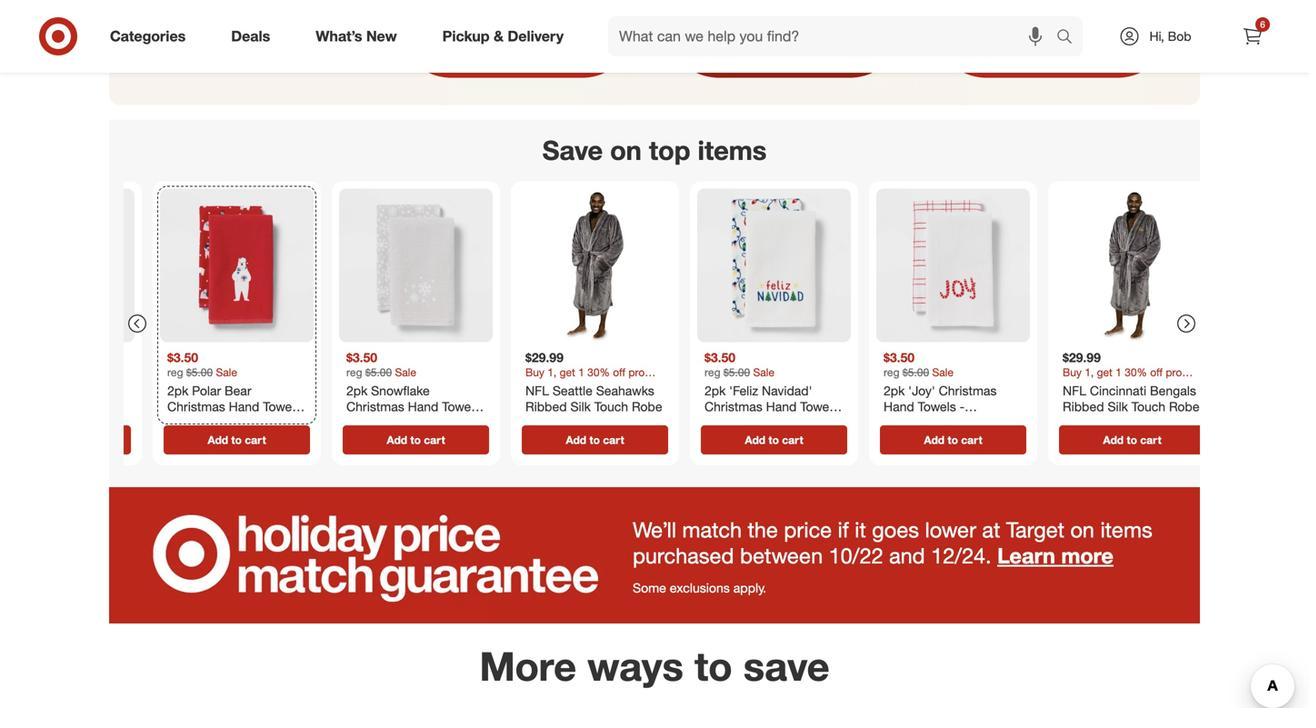 Task type: locate. For each thing, give the bounding box(es) containing it.
0 horizontal spatial robe
[[632, 399, 663, 415]]

reg
[[167, 366, 183, 379], [347, 366, 362, 379], [705, 366, 721, 379], [884, 366, 900, 379]]

add for 2pk polar bear christmas hand towel set red - wondershop™
[[208, 434, 228, 447]]

& up what's
[[337, 0, 348, 12]]

to for add to cart button related to nfl cincinnati bengals ribbed silk touch robe
[[1127, 434, 1138, 447]]

1 hand from the left
[[229, 399, 260, 415]]

silk for seattle
[[571, 399, 591, 415]]

wondershop™ down 'joy'
[[884, 415, 963, 431]]

1 horizontal spatial &
[[494, 27, 504, 45]]

1 touch from the left
[[595, 399, 629, 415]]

categories
[[110, 27, 186, 45]]

goes
[[873, 517, 920, 543]]

5 cart from the left
[[962, 434, 983, 447]]

red
[[190, 415, 213, 431]]

1 $3.50 reg $5.00 sale from the left
[[347, 350, 417, 379]]

hand left towels
[[884, 399, 915, 415]]

1 reg from the left
[[167, 366, 183, 379]]

'joy'
[[909, 383, 936, 399]]

2pk for 2pk polar bear christmas hand towel set red - wondershop™
[[167, 383, 189, 399]]

$29.99
[[526, 350, 564, 366], [1063, 350, 1101, 366]]

1 horizontal spatial $3.50 reg $5.00 sale
[[705, 350, 775, 379]]

2 2pk from the left
[[884, 383, 905, 399]]

0 horizontal spatial &
[[337, 0, 348, 12]]

price
[[784, 517, 832, 543]]

nfl
[[526, 383, 549, 399], [1063, 383, 1087, 399]]

2pk left 'joy'
[[884, 383, 905, 399]]

add to cart for nfl seattle seahawks ribbed silk touch robe
[[566, 434, 625, 447]]

2pk inside $3.50 reg $5.00 sale 2pk polar bear christmas hand towel set red - wondershop™
[[167, 383, 189, 399]]

silk
[[571, 399, 591, 415], [1108, 399, 1129, 415]]

1 robe from the left
[[632, 399, 663, 415]]

4 sale from the left
[[933, 366, 954, 379]]

seasonal
[[194, 0, 263, 12]]

on
[[610, 134, 642, 166], [1071, 517, 1095, 543]]

$5.00 inside $3.50 reg $5.00 sale 2pk 'joy' christmas hand towels - wondershop™
[[903, 366, 930, 379]]

1 horizontal spatial touch
[[1132, 399, 1166, 415]]

1 cart from the left
[[245, 434, 266, 447]]

2 $5.00 from the left
[[365, 366, 392, 379]]

3 add from the left
[[566, 434, 587, 447]]

$29.99 up the seattle on the left bottom of page
[[526, 350, 564, 366]]

12/24.
[[931, 543, 992, 569]]

0 vertical spatial &
[[337, 0, 348, 12]]

1 $5.00 from the left
[[186, 366, 213, 379]]

wondershop™ inside $3.50 reg $5.00 sale 2pk 'joy' christmas hand towels - wondershop™
[[884, 415, 963, 431]]

bear
[[225, 383, 251, 399]]

2 $29.99 from the left
[[1063, 350, 1101, 366]]

3 cart from the left
[[603, 434, 625, 447]]

ribbed
[[526, 399, 567, 415], [1063, 399, 1105, 415]]

cart for nfl seattle seahawks ribbed silk touch robe
[[603, 434, 625, 447]]

wondershop™
[[225, 415, 305, 431], [884, 415, 963, 431]]

add to cart button for nfl cincinnati bengals ribbed silk touch robe
[[1060, 426, 1206, 455]]

2 reg from the left
[[347, 366, 362, 379]]

robe
[[632, 399, 663, 415], [1170, 399, 1200, 415]]

- inside $3.50 reg $5.00 sale 2pk polar bear christmas hand towel set red - wondershop™
[[217, 415, 222, 431]]

bengals
[[1151, 383, 1197, 399]]

save on top items
[[543, 134, 767, 166]]

hi,
[[1150, 28, 1165, 44]]

$3.50 reg $5.00 sale
[[347, 350, 417, 379], [705, 350, 775, 379]]

wondershop™ down the bear
[[225, 415, 305, 431]]

2pk 'feliz navidad' christmas hand towel set white - wondershop™ image
[[698, 189, 851, 343]]

0 horizontal spatial -
[[217, 415, 222, 431]]

2 touch from the left
[[1132, 399, 1166, 415]]

$5.00 inside $3.50 reg $5.00 sale 2pk polar bear christmas hand towel set red - wondershop™
[[186, 366, 213, 379]]

2 add from the left
[[387, 434, 408, 447]]

add for 2pk 'joy' christmas hand towels - wondershop™
[[924, 434, 945, 447]]

bob
[[1168, 28, 1192, 44]]

4 reg from the left
[[884, 366, 900, 379]]

1 horizontal spatial $29.99
[[1063, 350, 1101, 366]]

0 horizontal spatial items
[[698, 134, 767, 166]]

6
[[1261, 19, 1266, 30]]

hand
[[229, 399, 260, 415], [884, 399, 915, 415]]

2 nfl from the left
[[1063, 383, 1087, 399]]

1 horizontal spatial items
[[1101, 517, 1153, 543]]

search
[[1049, 29, 1092, 47]]

4 $3.50 from the left
[[884, 350, 915, 366]]

6 link
[[1233, 16, 1273, 56]]

christmas inside $3.50 reg $5.00 sale 2pk polar bear christmas hand towel set red - wondershop™
[[167, 399, 225, 415]]

add to cart for 2pk polar bear christmas hand towel set red - wondershop™
[[208, 434, 266, 447]]

$3.50
[[167, 350, 198, 366], [347, 350, 378, 366], [705, 350, 736, 366], [884, 350, 915, 366]]

set
[[167, 415, 187, 431]]

2 $3.50 reg $5.00 sale from the left
[[705, 350, 775, 379]]

seattle
[[553, 383, 593, 399]]

deals link
[[216, 16, 293, 56]]

2 silk from the left
[[1108, 399, 1129, 415]]

2pk snowflake christmas hand towel set light gray - wondershop™ image
[[339, 189, 493, 343]]

0 horizontal spatial 2pk
[[167, 383, 189, 399]]

3 $3.50 from the left
[[705, 350, 736, 366]]

if
[[838, 517, 849, 543]]

silk inside nfl seattle seahawks ribbed silk touch robe
[[571, 399, 591, 415]]

0 horizontal spatial wondershop™
[[225, 415, 305, 431]]

items inside we'll match the price if it goes lower at target on items purchased between 10/22 and 12/24.
[[1101, 517, 1153, 543]]

what's new link
[[300, 16, 420, 56]]

hand left towel
[[229, 399, 260, 415]]

6 add to cart from the left
[[1104, 434, 1162, 447]]

touch
[[595, 399, 629, 415], [1132, 399, 1166, 415]]

more
[[480, 642, 577, 691]]

2pk inside $3.50 reg $5.00 sale 2pk 'joy' christmas hand towels - wondershop™
[[884, 383, 905, 399]]

hand inside $3.50 reg $5.00 sale 2pk 'joy' christmas hand towels - wondershop™
[[884, 399, 915, 415]]

$3.50 inside $3.50 reg $5.00 sale 2pk 'joy' christmas hand towels - wondershop™
[[884, 350, 915, 366]]

items inside carousel region
[[698, 134, 767, 166]]

1 horizontal spatial on
[[1071, 517, 1095, 543]]

4 $5.00 from the left
[[903, 366, 930, 379]]

more
[[1062, 543, 1114, 569]]

nfl left cincinnati
[[1063, 383, 1087, 399]]

robe for seahawks
[[632, 399, 663, 415]]

nfl seattle seahawks ribbed silk touch robe image
[[518, 189, 672, 343]]

touch for bengals
[[1132, 399, 1166, 415]]

1 horizontal spatial ribbed
[[1063, 399, 1105, 415]]

2 ribbed from the left
[[1063, 399, 1105, 415]]

& inside pickup & delivery link
[[494, 27, 504, 45]]

more ways to save
[[480, 642, 830, 691]]

cart for nfl cincinnati bengals ribbed silk touch robe
[[1141, 434, 1162, 447]]

0 horizontal spatial silk
[[571, 399, 591, 415]]

1 horizontal spatial wondershop™
[[884, 415, 963, 431]]

cart for 2pk polar bear christmas hand towel set red - wondershop™
[[245, 434, 266, 447]]

$29.99 for seattle
[[526, 350, 564, 366]]

nfl cincinnati bengals ribbed silk touch robe
[[1063, 383, 1200, 415]]

1 vertical spatial on
[[1071, 517, 1095, 543]]

robe right cincinnati
[[1170, 399, 1200, 415]]

ribbed inside nfl cincinnati bengals ribbed silk touch robe
[[1063, 399, 1105, 415]]

nfl for nfl cincinnati bengals ribbed silk touch robe
[[1063, 383, 1087, 399]]

1 sale from the left
[[216, 366, 237, 379]]

purchased
[[633, 543, 734, 569]]

0 horizontal spatial nfl
[[526, 383, 549, 399]]

1 add to cart button from the left
[[164, 426, 310, 455]]

wondershop™ inside $3.50 reg $5.00 sale 2pk polar bear christmas hand towel set red - wondershop™
[[225, 415, 305, 431]]

reg inside $3.50 reg $5.00 sale 2pk polar bear christmas hand towel set red - wondershop™
[[167, 366, 183, 379]]

6 cart from the left
[[1141, 434, 1162, 447]]

2 add to cart button from the left
[[343, 426, 489, 455]]

6 add from the left
[[1104, 434, 1124, 447]]

robe right the seattle on the left bottom of page
[[632, 399, 663, 415]]

0 horizontal spatial $29.99
[[526, 350, 564, 366]]

1 horizontal spatial hand
[[884, 399, 915, 415]]

1 $3.50 from the left
[[167, 350, 198, 366]]

1 horizontal spatial nfl
[[1063, 383, 1087, 399]]

nfl inside nfl cincinnati bengals ribbed silk touch robe
[[1063, 383, 1087, 399]]

5 add to cart button from the left
[[880, 426, 1027, 455]]

1 add from the left
[[208, 434, 228, 447]]

robe inside nfl seattle seahawks ribbed silk touch robe
[[632, 399, 663, 415]]

on left the top
[[610, 134, 642, 166]]

2pk for 2pk 'joy' christmas hand towels - wondershop™
[[884, 383, 905, 399]]

to for third add to cart button from right
[[769, 434, 779, 447]]

1 $29.99 from the left
[[526, 350, 564, 366]]

0 horizontal spatial touch
[[595, 399, 629, 415]]

4 add from the left
[[745, 434, 766, 447]]

&
[[337, 0, 348, 12], [494, 27, 504, 45]]

6 add to cart button from the left
[[1060, 426, 1206, 455]]

3 sale from the left
[[754, 366, 775, 379]]

5 add to cart from the left
[[924, 434, 983, 447]]

target
[[1007, 517, 1065, 543]]

add to cart for 2pk 'joy' christmas hand towels - wondershop™
[[924, 434, 983, 447]]

- inside $3.50 reg $5.00 sale 2pk 'joy' christmas hand towels - wondershop™
[[960, 399, 965, 415]]

to for nfl seattle seahawks ribbed silk touch robe's add to cart button
[[590, 434, 600, 447]]

2pk
[[167, 383, 189, 399], [884, 383, 905, 399]]

add to cart button
[[164, 426, 310, 455], [343, 426, 489, 455], [522, 426, 669, 455], [701, 426, 848, 455], [880, 426, 1027, 455], [1060, 426, 1206, 455]]

sale
[[216, 366, 237, 379], [395, 366, 417, 379], [754, 366, 775, 379], [933, 366, 954, 379]]

1 ribbed from the left
[[526, 399, 567, 415]]

it
[[855, 517, 867, 543]]

1 nfl from the left
[[526, 383, 549, 399]]

1 horizontal spatial robe
[[1170, 399, 1200, 415]]

1 horizontal spatial 2pk
[[884, 383, 905, 399]]

save
[[744, 642, 830, 691]]

1 wondershop™ from the left
[[225, 415, 305, 431]]

hi, bob
[[1150, 28, 1192, 44]]

1 add to cart from the left
[[208, 434, 266, 447]]

0 horizontal spatial ribbed
[[526, 399, 567, 415]]

0 horizontal spatial $3.50 reg $5.00 sale
[[347, 350, 417, 379]]

on right target at the bottom right
[[1071, 517, 1095, 543]]

0 horizontal spatial christmas
[[167, 399, 225, 415]]

1 silk from the left
[[571, 399, 591, 415]]

0 vertical spatial on
[[610, 134, 642, 166]]

carousel region
[[0, 120, 1217, 488]]

3 add to cart button from the left
[[522, 426, 669, 455]]

1 horizontal spatial christmas
[[939, 383, 997, 399]]

1 vertical spatial items
[[1101, 517, 1153, 543]]

- right red
[[217, 415, 222, 431]]

and
[[890, 543, 926, 569]]

0 vertical spatial items
[[698, 134, 767, 166]]

2pk left polar
[[167, 383, 189, 399]]

touch inside nfl seattle seahawks ribbed silk touch robe
[[595, 399, 629, 415]]

1 2pk from the left
[[167, 383, 189, 399]]

touch inside nfl cincinnati bengals ribbed silk touch robe
[[1132, 399, 1166, 415]]

add to cart
[[208, 434, 266, 447], [387, 434, 445, 447], [566, 434, 625, 447], [745, 434, 804, 447], [924, 434, 983, 447], [1104, 434, 1162, 447]]

to
[[231, 434, 242, 447], [411, 434, 421, 447], [590, 434, 600, 447], [769, 434, 779, 447], [948, 434, 959, 447], [1127, 434, 1138, 447], [695, 642, 733, 691]]

learn
[[998, 543, 1056, 569]]

delivery
[[508, 27, 564, 45]]

ribbed inside nfl seattle seahawks ribbed silk touch robe
[[526, 399, 567, 415]]

3 add to cart from the left
[[566, 434, 625, 447]]

we'll match the price if it goes lower at target on items purchased between 10/22 and 12/24.
[[633, 517, 1153, 569]]

- right towels
[[960, 399, 965, 415]]

0 horizontal spatial hand
[[229, 399, 260, 415]]

christmas
[[939, 383, 997, 399], [167, 399, 225, 415]]

& right pickup
[[494, 27, 504, 45]]

1 horizontal spatial -
[[960, 399, 965, 415]]

sale inside $3.50 reg $5.00 sale 2pk 'joy' christmas hand towels - wondershop™
[[933, 366, 954, 379]]

1 horizontal spatial silk
[[1108, 399, 1129, 415]]

2 wondershop™ from the left
[[884, 415, 963, 431]]

2 robe from the left
[[1170, 399, 1200, 415]]

add for nfl cincinnati bengals ribbed silk touch robe
[[1104, 434, 1124, 447]]

0 horizontal spatial on
[[610, 134, 642, 166]]

nfl inside nfl seattle seahawks ribbed silk touch robe
[[526, 383, 549, 399]]

items
[[698, 134, 767, 166], [1101, 517, 1153, 543]]

silk left bengals
[[1108, 399, 1129, 415]]

nfl for nfl seattle seahawks ribbed silk touch robe
[[526, 383, 549, 399]]

2 hand from the left
[[884, 399, 915, 415]]

$29.99 up cincinnati
[[1063, 350, 1101, 366]]

2 add to cart from the left
[[387, 434, 445, 447]]

-
[[960, 399, 965, 415], [217, 415, 222, 431]]

silk inside nfl cincinnati bengals ribbed silk touch robe
[[1108, 399, 1129, 415]]

1 vertical spatial &
[[494, 27, 504, 45]]

nfl left the seattle on the left bottom of page
[[526, 383, 549, 399]]

silk for cincinnati
[[1108, 399, 1129, 415]]

silk left seahawks
[[571, 399, 591, 415]]

cart
[[245, 434, 266, 447], [424, 434, 445, 447], [603, 434, 625, 447], [782, 434, 804, 447], [962, 434, 983, 447], [1141, 434, 1162, 447]]

sale inside $3.50 reg $5.00 sale 2pk polar bear christmas hand towel set red - wondershop™
[[216, 366, 237, 379]]

add
[[208, 434, 228, 447], [387, 434, 408, 447], [566, 434, 587, 447], [745, 434, 766, 447], [924, 434, 945, 447], [1104, 434, 1124, 447]]

$5.00
[[186, 366, 213, 379], [365, 366, 392, 379], [724, 366, 750, 379], [903, 366, 930, 379]]

robe inside nfl cincinnati bengals ribbed silk touch robe
[[1170, 399, 1200, 415]]

christmas inside $3.50 reg $5.00 sale 2pk 'joy' christmas hand towels - wondershop™
[[939, 383, 997, 399]]

5 add from the left
[[924, 434, 945, 447]]



Task type: vqa. For each thing, say whether or not it's contained in the screenshot.
first ADD from the right
yes



Task type: describe. For each thing, give the bounding box(es) containing it.
pickup & delivery
[[443, 27, 564, 45]]

we'll
[[633, 517, 677, 543]]

2 $3.50 from the left
[[347, 350, 378, 366]]

on inside carousel region
[[610, 134, 642, 166]]

new
[[366, 27, 397, 45]]

lower
[[925, 517, 977, 543]]

$3.50 reg $5.00 sale 2pk 'joy' christmas hand towels - wondershop™
[[884, 350, 997, 431]]

$3.50 inside $3.50 reg $5.00 sale 2pk polar bear christmas hand towel set red - wondershop™
[[167, 350, 198, 366]]

$3.50 reg $5.00 sale for 2pk 'feliz navidad' christmas hand towel set white - wondershop™ image
[[705, 350, 775, 379]]

nfl seattle seahawks ribbed silk touch robe
[[526, 383, 663, 415]]

ways
[[588, 642, 684, 691]]

seahawks
[[596, 383, 655, 399]]

items*
[[183, 12, 231, 33]]

4 add to cart button from the left
[[701, 426, 848, 455]]

4 add to cart from the left
[[745, 434, 804, 447]]

towels
[[918, 399, 957, 415]]

save
[[543, 134, 603, 166]]

bath
[[143, 12, 178, 33]]

add for nfl seattle seahawks ribbed silk touch robe
[[566, 434, 587, 447]]

add to cart for nfl cincinnati bengals ribbed silk touch robe
[[1104, 434, 1162, 447]]

at
[[983, 517, 1001, 543]]

polar
[[192, 383, 221, 399]]

$29.99 for cincinnati
[[1063, 350, 1101, 366]]

$3.50 reg $5.00 sale for 2pk snowflake christmas hand towel set light gray - wondershop™ image
[[347, 350, 417, 379]]

4 cart from the left
[[782, 434, 804, 447]]

some
[[633, 580, 667, 596]]

10/22
[[829, 543, 884, 569]]

some exclusions apply.
[[633, 580, 767, 596]]

learn more
[[998, 543, 1114, 569]]

bedding
[[268, 0, 332, 12]]

reg inside $3.50 reg $5.00 sale 2pk 'joy' christmas hand towels - wondershop™
[[884, 366, 900, 379]]

exclusions
[[670, 580, 730, 596]]

deals
[[231, 27, 270, 45]]

What can we help you find? suggestions appear below search field
[[609, 16, 1061, 56]]

2pk 'joy' christmas hand towels - wondershop™ image
[[877, 189, 1031, 343]]

nfl cincinnati bengals ribbed silk touch robe image
[[1056, 189, 1210, 343]]

between
[[740, 543, 823, 569]]

select
[[143, 0, 190, 12]]

match
[[683, 517, 742, 543]]

add to cart button for 2pk polar bear christmas hand towel set red - wondershop™
[[164, 426, 310, 455]]

$3.50 reg $5.00 sale 2pk polar bear christmas hand towel set red - wondershop™
[[167, 350, 305, 431]]

cart for 2pk 'joy' christmas hand towels - wondershop™
[[962, 434, 983, 447]]

to for 5th add to cart button from right
[[411, 434, 421, 447]]

touch for seahawks
[[595, 399, 629, 415]]

hand inside $3.50 reg $5.00 sale 2pk polar bear christmas hand towel set red - wondershop™
[[229, 399, 260, 415]]

target holiday price match guarantee image
[[109, 488, 1201, 624]]

to for 2pk polar bear christmas hand towel set red - wondershop™ add to cart button
[[231, 434, 242, 447]]

the
[[748, 517, 778, 543]]

3 $5.00 from the left
[[724, 366, 750, 379]]

towel
[[263, 399, 295, 415]]

top
[[649, 134, 691, 166]]

search button
[[1049, 16, 1092, 60]]

cincinnati
[[1090, 383, 1147, 399]]

apply.
[[734, 580, 767, 596]]

ribbed for seattle
[[526, 399, 567, 415]]

2pk polar bear christmas hand towel set red - wondershop™ image
[[160, 189, 314, 343]]

to for add to cart button for 2pk 'joy' christmas hand towels - wondershop™
[[948, 434, 959, 447]]

select seasonal bedding & bath items*
[[143, 0, 348, 33]]

pickup
[[443, 27, 490, 45]]

add to cart button for nfl seattle seahawks ribbed silk touch robe
[[522, 426, 669, 455]]

categories link
[[95, 16, 208, 56]]

2 sale from the left
[[395, 366, 417, 379]]

ribbed for cincinnati
[[1063, 399, 1105, 415]]

pickup & delivery link
[[427, 16, 587, 56]]

what's new
[[316, 27, 397, 45]]

add to cart button for 2pk 'joy' christmas hand towels - wondershop™
[[880, 426, 1027, 455]]

on inside we'll match the price if it goes lower at target on items purchased between 10/22 and 12/24.
[[1071, 517, 1095, 543]]

& inside the select seasonal bedding & bath items*
[[337, 0, 348, 12]]

2 cart from the left
[[424, 434, 445, 447]]

3 reg from the left
[[705, 366, 721, 379]]

robe for bengals
[[1170, 399, 1200, 415]]

what's
[[316, 27, 362, 45]]



